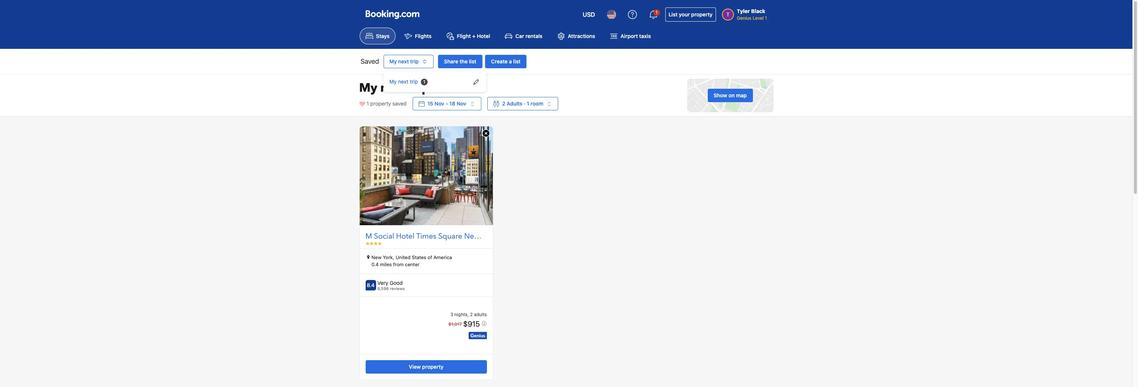Task type: vqa. For each thing, say whether or not it's contained in the screenshot.
the rooms inside the Non-smoking rooms button
no



Task type: describe. For each thing, give the bounding box(es) containing it.
usd
[[583, 11, 595, 18]]

tyler
[[737, 8, 750, 14]]

adults
[[507, 100, 522, 107]]

list your property link
[[665, 7, 716, 22]]

new york, united states of america
[[371, 254, 452, 260]]

1 vertical spatial new
[[371, 254, 381, 260]]

1 inside button
[[656, 10, 658, 15]]

+
[[472, 33, 475, 39]]

create a list
[[491, 58, 521, 65]]

m social hotel times square new york link
[[365, 231, 496, 242]]

4 stars image
[[365, 242, 382, 245]]

states
[[412, 254, 426, 260]]

next inside "my next trip" button
[[398, 58, 409, 65]]

nights,
[[454, 312, 469, 317]]

reviews
[[390, 286, 405, 291]]

0 vertical spatial property
[[691, 11, 713, 18]]

saved
[[361, 58, 379, 65]]

the
[[460, 58, 468, 65]]

very
[[377, 280, 388, 286]]

create
[[491, 58, 508, 65]]

share the list
[[444, 58, 476, 65]]

8.4 very good 8,596 reviews
[[367, 280, 405, 291]]

18
[[449, 100, 455, 107]]

view property
[[409, 364, 444, 370]]

list for create a list
[[513, 58, 521, 65]]

stays link
[[360, 28, 396, 45]]

car rentals link
[[499, 28, 548, 45]]

list
[[669, 11, 677, 18]]

8.4
[[367, 282, 375, 288]]

my next trip down "my next trip" button
[[389, 78, 418, 85]]

3 nights, 2 adults
[[450, 312, 487, 317]]

flight + hotel
[[457, 33, 490, 39]]

property for 1 property saved
[[370, 100, 391, 107]]

usd button
[[578, 6, 600, 24]]

genius
[[737, 15, 751, 21]]

a
[[509, 58, 512, 65]]

1 button
[[644, 6, 662, 24]]

show on map
[[714, 92, 747, 99]]

0.4 miles from center
[[371, 262, 419, 268]]

$915
[[463, 320, 482, 328]]

view property link
[[365, 360, 487, 374]]

view
[[409, 364, 421, 370]]

rated element
[[377, 280, 405, 286]]

airport taxis
[[621, 33, 651, 39]]

on
[[729, 92, 735, 99]]

property for view property
[[422, 364, 444, 370]]

-
[[446, 100, 448, 107]]

next up the saved
[[380, 80, 406, 96]]

my next trip up the saved
[[359, 80, 430, 96]]

$1,017
[[448, 321, 462, 327]]

trip down "my next trip" button
[[410, 78, 418, 85]]

1 right ·
[[527, 100, 529, 107]]



Task type: locate. For each thing, give the bounding box(es) containing it.
0 vertical spatial new
[[464, 231, 480, 241]]

hotel inside "link"
[[477, 33, 490, 39]]

hotel for +
[[477, 33, 490, 39]]

york,
[[383, 254, 394, 260]]

scored  8.4 element
[[365, 280, 376, 291]]

1 inside tyler black genius level 1
[[765, 15, 767, 21]]

saved
[[392, 100, 407, 107]]

3
[[450, 312, 453, 317]]

from  8,596 reviews element
[[377, 286, 405, 291]]

next down "my next trip" button
[[398, 78, 408, 85]]

0 horizontal spatial nov
[[435, 100, 444, 107]]

1 left the saved
[[367, 100, 369, 107]]

list right the
[[469, 58, 476, 65]]

square
[[438, 231, 462, 241]]

car
[[515, 33, 524, 39]]

0 vertical spatial 2
[[502, 100, 505, 107]]

level
[[753, 15, 764, 21]]

list inside "button"
[[469, 58, 476, 65]]

trip down flights link
[[410, 58, 419, 65]]

8,596
[[377, 286, 389, 291]]

your
[[679, 11, 690, 18]]

from
[[393, 262, 404, 268]]

2 nov from the left
[[457, 100, 466, 107]]

airport taxis link
[[604, 28, 657, 45]]

next
[[398, 58, 409, 65], [398, 78, 408, 85], [380, 80, 406, 96]]

2 adults                                           · 1 room
[[502, 100, 543, 107]]

1 list from the left
[[469, 58, 476, 65]]

stays
[[376, 33, 390, 39]]

flights
[[415, 33, 432, 39]]

2
[[502, 100, 505, 107], [470, 312, 473, 317]]

share the list button
[[438, 55, 482, 68]]

new up 0.4 in the left of the page
[[371, 254, 381, 260]]

york
[[481, 231, 496, 241]]

car rentals
[[515, 33, 542, 39]]

list inside button
[[513, 58, 521, 65]]

of
[[428, 254, 432, 260]]

united
[[396, 254, 411, 260]]

room
[[531, 100, 543, 107]]

15
[[427, 100, 433, 107]]

property left the saved
[[370, 100, 391, 107]]

0 horizontal spatial property
[[370, 100, 391, 107]]

new left york
[[464, 231, 480, 241]]

2 vertical spatial property
[[422, 364, 444, 370]]

new
[[464, 231, 480, 241], [371, 254, 381, 260]]

nov right 18
[[457, 100, 466, 107]]

adults
[[474, 312, 487, 317]]

share
[[444, 58, 458, 65]]

1 nov from the left
[[435, 100, 444, 107]]

list your property
[[669, 11, 713, 18]]

create a list button
[[485, 55, 527, 68]]

my next trip button
[[383, 55, 434, 68]]

2 horizontal spatial property
[[691, 11, 713, 18]]

my next trip inside button
[[389, 58, 419, 65]]

1 horizontal spatial new
[[464, 231, 480, 241]]

nov left - at the left top of page
[[435, 100, 444, 107]]

1 vertical spatial hotel
[[396, 231, 414, 241]]

my inside button
[[389, 58, 397, 65]]

show
[[714, 92, 727, 99]]

1 vertical spatial 2
[[470, 312, 473, 317]]

1 property saved
[[367, 100, 407, 107]]

1 horizontal spatial 2
[[502, 100, 505, 107]]

0 vertical spatial hotel
[[477, 33, 490, 39]]

0.4
[[371, 262, 379, 268]]

center
[[405, 262, 419, 268]]

1 horizontal spatial list
[[513, 58, 521, 65]]

attractions
[[568, 33, 595, 39]]

trip up 15 at the left of page
[[409, 80, 430, 96]]

black
[[751, 8, 765, 14]]

social
[[374, 231, 394, 241]]

taxis
[[639, 33, 651, 39]]

m social hotel times square new york
[[365, 231, 496, 241]]

my next trip down flights link
[[389, 58, 419, 65]]

airport
[[621, 33, 638, 39]]

2 left 'adults'
[[502, 100, 505, 107]]

miles
[[380, 262, 392, 268]]

trip inside button
[[410, 58, 419, 65]]

booking.com online hotel reservations image
[[365, 10, 419, 19]]

flight + hotel link
[[441, 28, 496, 45]]

my
[[389, 58, 397, 65], [389, 78, 397, 85], [359, 80, 377, 96]]

1
[[656, 10, 658, 15], [765, 15, 767, 21], [423, 79, 425, 85], [367, 100, 369, 107], [527, 100, 529, 107]]

0 horizontal spatial new
[[371, 254, 381, 260]]

hotel left times
[[396, 231, 414, 241]]

1 vertical spatial property
[[370, 100, 391, 107]]

america
[[433, 254, 452, 260]]

times
[[416, 231, 436, 241]]

list for share the list
[[469, 58, 476, 65]]

15 nov - 18 nov
[[427, 100, 466, 107]]

list right a
[[513, 58, 521, 65]]

1 right level at the top
[[765, 15, 767, 21]]

hotel
[[477, 33, 490, 39], [396, 231, 414, 241]]

good
[[390, 280, 403, 286]]

1 horizontal spatial property
[[422, 364, 444, 370]]

flights link
[[399, 28, 438, 45]]

hotel right +
[[477, 33, 490, 39]]

0 horizontal spatial list
[[469, 58, 476, 65]]

1 horizontal spatial hotel
[[477, 33, 490, 39]]

tyler black genius level 1
[[737, 8, 767, 21]]

next down flights link
[[398, 58, 409, 65]]

rentals
[[525, 33, 542, 39]]

show on map button
[[708, 89, 753, 102]]

flight
[[457, 33, 471, 39]]

·
[[524, 100, 525, 107]]

2 left "adults"
[[470, 312, 473, 317]]

1 horizontal spatial nov
[[457, 100, 466, 107]]

1 left list
[[656, 10, 658, 15]]

property right your
[[691, 11, 713, 18]]

attractions link
[[551, 28, 601, 45]]

list
[[469, 58, 476, 65], [513, 58, 521, 65]]

m
[[365, 231, 372, 241]]

map
[[736, 92, 747, 99]]

2 list from the left
[[513, 58, 521, 65]]

property right view
[[422, 364, 444, 370]]

1 down "my next trip" button
[[423, 79, 425, 85]]

hotel for social
[[396, 231, 414, 241]]

my next trip
[[389, 58, 419, 65], [389, 78, 418, 85], [359, 80, 430, 96]]

nov
[[435, 100, 444, 107], [457, 100, 466, 107]]

property
[[691, 11, 713, 18], [370, 100, 391, 107], [422, 364, 444, 370]]

0 horizontal spatial 2
[[470, 312, 473, 317]]

trip
[[410, 58, 419, 65], [410, 78, 418, 85], [409, 80, 430, 96]]

0 horizontal spatial hotel
[[396, 231, 414, 241]]



